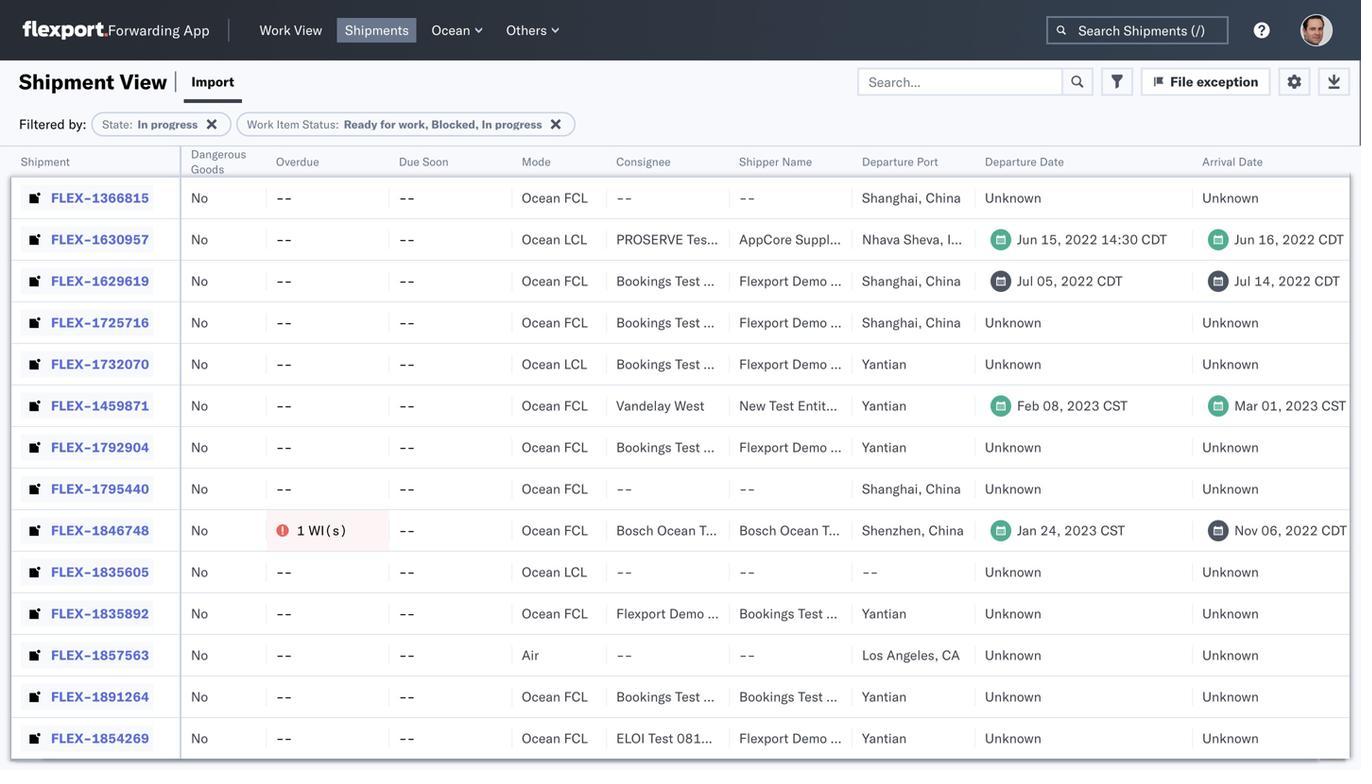 Task type: vqa. For each thing, say whether or not it's contained in the screenshot.


Task type: locate. For each thing, give the bounding box(es) containing it.
3 shanghai, from the top
[[862, 314, 922, 331]]

cdt
[[1142, 231, 1167, 248], [1319, 231, 1344, 248], [1097, 273, 1123, 289], [1315, 273, 1340, 289], [1322, 522, 1347, 539]]

3 yantian from the top
[[862, 439, 907, 456]]

ocean fcl for flex-1629619
[[522, 273, 588, 289]]

view up the state : in progress
[[120, 69, 167, 95]]

2022 for 16,
[[1282, 231, 1315, 248]]

nhava
[[862, 231, 900, 248]]

0 horizontal spatial jul
[[1017, 273, 1034, 289]]

departure left port
[[862, 155, 914, 169]]

2 shanghai, china from the top
[[862, 273, 961, 289]]

ca
[[942, 647, 960, 664]]

2023 right 08,
[[1067, 397, 1100, 414]]

flexport
[[739, 273, 789, 289], [739, 314, 789, 331], [739, 356, 789, 372], [739, 439, 789, 456], [616, 605, 666, 622], [739, 730, 789, 747]]

flex- down flex-1366815 button
[[51, 231, 92, 248]]

3 ocean lcl from the top
[[522, 564, 587, 580]]

yantian for flex-1854269
[[862, 730, 907, 747]]

ocean lcl for --
[[522, 564, 587, 580]]

2023
[[1067, 397, 1100, 414], [1286, 397, 1318, 414], [1064, 522, 1097, 539]]

1 yantian from the top
[[862, 356, 907, 372]]

1 wi(s)
[[297, 522, 348, 539]]

demo for 1725716
[[792, 314, 827, 331]]

7 resize handle column header from the left
[[830, 147, 853, 770]]

flexport for 1732070
[[739, 356, 789, 372]]

12 flex- from the top
[[51, 647, 92, 664]]

15,
[[1041, 231, 1062, 248]]

1 date from the left
[[1040, 155, 1064, 169]]

shipment for shipment view
[[19, 69, 114, 95]]

9 fcl from the top
[[564, 689, 588, 705]]

flex- down flex-1795440 "button" in the bottom left of the page
[[51, 522, 92, 539]]

8 flex- from the top
[[51, 481, 92, 497]]

flex- down flex-1857563 button
[[51, 689, 92, 705]]

bookings for flex-1891264
[[616, 689, 672, 705]]

flex- down flex-1630957 button
[[51, 273, 92, 289]]

0 vertical spatial ocean lcl
[[522, 231, 587, 248]]

3 ocean fcl from the top
[[522, 314, 588, 331]]

1 horizontal spatial jul
[[1235, 273, 1251, 289]]

1 shanghai, china from the top
[[862, 190, 961, 206]]

shipper name
[[739, 155, 812, 169]]

1 horizontal spatial view
[[294, 22, 322, 38]]

flex-1732070
[[51, 356, 149, 372]]

: right by:
[[129, 117, 133, 131]]

consignee for flex-1629619
[[704, 273, 767, 289]]

1 bosch ocean test from the left
[[616, 522, 724, 539]]

8 no from the top
[[191, 481, 208, 497]]

0 vertical spatial work
[[260, 22, 291, 38]]

flex- for 1630957
[[51, 231, 92, 248]]

1 resize handle column header from the left
[[157, 147, 180, 770]]

9 ocean fcl from the top
[[522, 689, 588, 705]]

0 horizontal spatial date
[[1040, 155, 1064, 169]]

flex- for 1891264
[[51, 689, 92, 705]]

cdt right 06,
[[1322, 522, 1347, 539]]

9 resize handle column header from the left
[[1170, 147, 1193, 770]]

8 resize handle column header from the left
[[953, 147, 976, 770]]

flex-
[[51, 190, 92, 206], [51, 231, 92, 248], [51, 273, 92, 289], [51, 314, 92, 331], [51, 356, 92, 372], [51, 397, 92, 414], [51, 439, 92, 456], [51, 481, 92, 497], [51, 522, 92, 539], [51, 564, 92, 580], [51, 605, 92, 622], [51, 647, 92, 664], [51, 689, 92, 705], [51, 730, 92, 747]]

2022 right '14,'
[[1278, 273, 1311, 289]]

2 no from the top
[[191, 231, 208, 248]]

1 vertical spatial shipment
[[21, 155, 70, 169]]

flex-1891264 button
[[21, 684, 153, 710]]

2 fcl from the top
[[564, 273, 588, 289]]

ocean button
[[424, 18, 491, 43]]

import
[[191, 73, 234, 90]]

progress up dangerous
[[151, 117, 198, 131]]

10 fcl from the top
[[564, 730, 588, 747]]

5 resize handle column header from the left
[[584, 147, 607, 770]]

demo for 1629619
[[792, 273, 827, 289]]

flex- for 1857563
[[51, 647, 92, 664]]

:
[[129, 117, 133, 131], [336, 117, 339, 131]]

0 horizontal spatial :
[[129, 117, 133, 131]]

flex- down flex-1629619 button at left top
[[51, 314, 92, 331]]

0 horizontal spatial bosch ocean test
[[616, 522, 724, 539]]

unknown
[[985, 190, 1042, 206], [1202, 190, 1259, 206], [985, 314, 1042, 331], [1202, 314, 1259, 331], [985, 356, 1042, 372], [1202, 356, 1259, 372], [985, 439, 1042, 456], [1202, 439, 1259, 456], [985, 481, 1042, 497], [1202, 481, 1259, 497], [985, 564, 1042, 580], [1202, 564, 1259, 580], [985, 605, 1042, 622], [1202, 605, 1259, 622], [985, 647, 1042, 664], [1202, 647, 1259, 664], [985, 689, 1042, 705], [1202, 689, 1259, 705], [985, 730, 1042, 747], [1202, 730, 1259, 747]]

cst right 08,
[[1103, 397, 1128, 414]]

shipment view
[[19, 69, 167, 95]]

flex-1630957
[[51, 231, 149, 248]]

flex- down flex-1459871 "button"
[[51, 439, 92, 456]]

1 horizontal spatial progress
[[495, 117, 542, 131]]

1459871
[[92, 397, 149, 414]]

in right blocked,
[[482, 117, 492, 131]]

2023 for 24,
[[1064, 522, 1097, 539]]

ocean fcl for flex-1854269
[[522, 730, 588, 747]]

flex-1835605 button
[[21, 559, 153, 586]]

11 flex- from the top
[[51, 605, 92, 622]]

china for flex-1725716
[[926, 314, 961, 331]]

6 fcl from the top
[[564, 481, 588, 497]]

cdt down jun 16, 2022 cdt
[[1315, 273, 1340, 289]]

2 shanghai, from the top
[[862, 273, 922, 289]]

1 vertical spatial work
[[247, 117, 274, 131]]

flexport for 1854269
[[739, 730, 789, 747]]

work left item
[[247, 117, 274, 131]]

cdt for cdt
[[1315, 273, 1340, 289]]

9 no from the top
[[191, 522, 208, 539]]

no for flex-1835892
[[191, 605, 208, 622]]

for
[[380, 117, 396, 131]]

13 flex- from the top
[[51, 689, 92, 705]]

cst right 24,
[[1101, 522, 1125, 539]]

14 no from the top
[[191, 730, 208, 747]]

1 horizontal spatial :
[[336, 117, 339, 131]]

0 horizontal spatial in
[[137, 117, 148, 131]]

1 horizontal spatial jun
[[1235, 231, 1255, 248]]

0 vertical spatial lcl
[[564, 231, 587, 248]]

fcl for flex-1891264
[[564, 689, 588, 705]]

departure right port
[[985, 155, 1037, 169]]

1 vertical spatial lcl
[[564, 356, 587, 372]]

shanghai, for flex-1629619
[[862, 273, 922, 289]]

1 lcl from the top
[[564, 231, 587, 248]]

7 ocean fcl from the top
[[522, 522, 588, 539]]

flex- down shipment button
[[51, 190, 92, 206]]

in right state
[[137, 117, 148, 131]]

co. for 1732070
[[881, 356, 899, 372]]

shanghai, china
[[862, 190, 961, 206], [862, 273, 961, 289], [862, 314, 961, 331], [862, 481, 961, 497]]

ocean for 1792904
[[522, 439, 561, 456]]

ocean fcl
[[522, 190, 588, 206], [522, 273, 588, 289], [522, 314, 588, 331], [522, 397, 588, 414], [522, 439, 588, 456], [522, 481, 588, 497], [522, 522, 588, 539], [522, 605, 588, 622], [522, 689, 588, 705], [522, 730, 588, 747]]

ocean fcl for flex-1725716
[[522, 314, 588, 331]]

6 resize handle column header from the left
[[707, 147, 730, 770]]

3 no from the top
[[191, 273, 208, 289]]

flex- for 1629619
[[51, 273, 92, 289]]

flex- inside 'button'
[[51, 522, 92, 539]]

china for flex-1366815
[[926, 190, 961, 206]]

departure date
[[985, 155, 1064, 169]]

--
[[276, 190, 292, 206], [399, 190, 415, 206], [616, 190, 633, 206], [739, 190, 756, 206], [276, 231, 292, 248], [399, 231, 415, 248], [276, 273, 292, 289], [399, 273, 415, 289], [276, 314, 292, 331], [399, 314, 415, 331], [276, 356, 292, 372], [399, 356, 415, 372], [276, 397, 292, 414], [399, 397, 415, 414], [276, 439, 292, 456], [399, 439, 415, 456], [276, 481, 292, 497], [399, 481, 415, 497], [616, 481, 633, 497], [739, 481, 756, 497], [399, 522, 415, 539], [276, 564, 292, 580], [399, 564, 415, 580], [616, 564, 633, 580], [739, 564, 756, 580], [862, 564, 879, 580], [276, 605, 292, 622], [399, 605, 415, 622], [276, 647, 292, 664], [399, 647, 415, 664], [616, 647, 633, 664], [739, 647, 756, 664], [276, 689, 292, 705], [399, 689, 415, 705], [276, 730, 292, 747], [399, 730, 415, 747]]

shipper inside 'shipper name' button
[[739, 155, 779, 169]]

supply
[[795, 231, 837, 248]]

4 fcl from the top
[[564, 397, 588, 414]]

cdt right 14:30
[[1142, 231, 1167, 248]]

7 no from the top
[[191, 439, 208, 456]]

jun for jun 15, 2022 14:30 cdt
[[1017, 231, 1038, 248]]

4 flex- from the top
[[51, 314, 92, 331]]

jul left 05, at the top of the page
[[1017, 273, 1034, 289]]

flex- down flex-1792904 button
[[51, 481, 92, 497]]

no for flex-1857563
[[191, 647, 208, 664]]

app
[[184, 21, 210, 39]]

name
[[782, 155, 812, 169]]

2 vertical spatial ocean lcl
[[522, 564, 587, 580]]

5 flex- from the top
[[51, 356, 92, 372]]

lcl for bookings
[[564, 356, 587, 372]]

flex- for 1366815
[[51, 190, 92, 206]]

1 departure from the left
[[862, 155, 914, 169]]

view left shipments
[[294, 22, 322, 38]]

work right app
[[260, 22, 291, 38]]

ready
[[344, 117, 377, 131]]

flex- down flex-1732070 button at the left top of page
[[51, 397, 92, 414]]

2 jun from the left
[[1235, 231, 1255, 248]]

flex- down flex-1846748 'button'
[[51, 564, 92, 580]]

3 fcl from the top
[[564, 314, 588, 331]]

cdt for 14:30
[[1319, 231, 1344, 248]]

in
[[137, 117, 148, 131], [482, 117, 492, 131]]

flex-1795440 button
[[21, 476, 153, 502]]

0 horizontal spatial progress
[[151, 117, 198, 131]]

2 vertical spatial lcl
[[564, 564, 587, 580]]

10 no from the top
[[191, 564, 208, 580]]

6 yantian from the top
[[862, 730, 907, 747]]

jul 14, 2022 cdt
[[1235, 273, 1340, 289]]

2 ocean lcl from the top
[[522, 356, 587, 372]]

appcore supply ltd
[[739, 231, 859, 248]]

co. for 1725716
[[881, 314, 899, 331]]

china
[[926, 190, 961, 206], [926, 273, 961, 289], [926, 314, 961, 331], [926, 481, 961, 497], [929, 522, 964, 539], [876, 689, 912, 705]]

2023 right 24,
[[1064, 522, 1097, 539]]

jun
[[1017, 231, 1038, 248], [1235, 231, 1255, 248]]

consignee for flex-1725716
[[704, 314, 767, 331]]

flex- for 1795440
[[51, 481, 92, 497]]

2 jul from the left
[[1235, 273, 1251, 289]]

cdt up jul 14, 2022 cdt on the top of page
[[1319, 231, 1344, 248]]

cdt for cst
[[1322, 522, 1347, 539]]

1 ocean fcl from the top
[[522, 190, 588, 206]]

1 ocean lcl from the top
[[522, 231, 587, 248]]

2023 for 01,
[[1286, 397, 1318, 414]]

1 flex- from the top
[[51, 190, 92, 206]]

date up 15, in the right top of the page
[[1040, 155, 1064, 169]]

1 fcl from the top
[[564, 190, 588, 206]]

west
[[674, 397, 705, 414]]

mode
[[522, 155, 551, 169]]

3 shanghai, china from the top
[[862, 314, 961, 331]]

by:
[[68, 116, 87, 132]]

0 vertical spatial shipment
[[19, 69, 114, 95]]

flex- down flex-1835892 'button'
[[51, 647, 92, 664]]

4 ocean fcl from the top
[[522, 397, 588, 414]]

no for flex-1630957
[[191, 231, 208, 248]]

demo for 1732070
[[792, 356, 827, 372]]

0 horizontal spatial bosch
[[616, 522, 654, 539]]

2022 right 15, in the right top of the page
[[1065, 231, 1098, 248]]

ocean for 1366815
[[522, 190, 561, 206]]

no for flex-1732070
[[191, 356, 208, 372]]

1 horizontal spatial in
[[482, 117, 492, 131]]

cst for jan 24, 2023 cst
[[1101, 522, 1125, 539]]

7 flex- from the top
[[51, 439, 92, 456]]

ocean for 1725716
[[522, 314, 561, 331]]

1 horizontal spatial bosch
[[739, 522, 777, 539]]

4 yantian from the top
[[862, 605, 907, 622]]

ocean fcl for flex-1459871
[[522, 397, 588, 414]]

cst for mar 01, 2023 cst
[[1322, 397, 1346, 414]]

no for flex-1846748
[[191, 522, 208, 539]]

1 shanghai, from the top
[[862, 190, 922, 206]]

consignee for flex-1792904
[[704, 439, 767, 456]]

10 ocean fcl from the top
[[522, 730, 588, 747]]

jun left 15, in the right top of the page
[[1017, 231, 1038, 248]]

2 resize handle column header from the left
[[244, 147, 267, 770]]

fcl for flex-1835892
[[564, 605, 588, 622]]

3 lcl from the top
[[564, 564, 587, 580]]

los
[[862, 647, 883, 664]]

resize handle column header for dangerous goods
[[244, 147, 267, 770]]

shenzhen,
[[862, 522, 925, 539]]

shanghai,
[[862, 190, 922, 206], [862, 273, 922, 289], [862, 314, 922, 331], [862, 481, 922, 497]]

work view link
[[252, 18, 330, 43]]

5 no from the top
[[191, 356, 208, 372]]

date right arrival
[[1239, 155, 1263, 169]]

bosch
[[616, 522, 654, 539], [739, 522, 777, 539]]

no for flex-1891264
[[191, 689, 208, 705]]

2022
[[1065, 231, 1098, 248], [1282, 231, 1315, 248], [1061, 273, 1094, 289], [1278, 273, 1311, 289], [1285, 522, 1318, 539]]

departure for departure port
[[862, 155, 914, 169]]

5 yantian from the top
[[862, 689, 907, 705]]

6 no from the top
[[191, 397, 208, 414]]

2 bosch from the left
[[739, 522, 777, 539]]

4 no from the top
[[191, 314, 208, 331]]

consignee
[[616, 155, 671, 169], [704, 273, 767, 289], [704, 314, 767, 331], [704, 356, 767, 372], [704, 439, 767, 456], [826, 605, 890, 622], [704, 689, 767, 705]]

flex-1857563 button
[[21, 642, 153, 669]]

1854269
[[92, 730, 149, 747]]

1 horizontal spatial date
[[1239, 155, 1263, 169]]

ocean lcl for proserve test account
[[522, 231, 587, 248]]

2022 for 15,
[[1065, 231, 1098, 248]]

ocean inside button
[[432, 22, 470, 38]]

fcl for flex-1459871
[[564, 397, 588, 414]]

arrival date button
[[1193, 150, 1361, 169]]

5 fcl from the top
[[564, 439, 588, 456]]

nov
[[1235, 522, 1258, 539]]

cst
[[1103, 397, 1128, 414], [1322, 397, 1346, 414], [1101, 522, 1125, 539]]

flex-1846748 button
[[21, 518, 153, 544]]

resize handle column header for shipment
[[157, 147, 180, 770]]

3 resize handle column header from the left
[[367, 147, 389, 770]]

1846748
[[92, 522, 149, 539]]

departure port button
[[853, 150, 957, 169]]

flex-1792904 button
[[21, 434, 153, 461]]

flex- down flex-1725716 button
[[51, 356, 92, 372]]

0 vertical spatial view
[[294, 22, 322, 38]]

yantian for flex-1835892
[[862, 605, 907, 622]]

2 : from the left
[[336, 117, 339, 131]]

proserve test account
[[616, 231, 765, 248]]

0 horizontal spatial departure
[[862, 155, 914, 169]]

2 lcl from the top
[[564, 356, 587, 372]]

08,
[[1043, 397, 1064, 414]]

4 shanghai, from the top
[[862, 481, 922, 497]]

12 no from the top
[[191, 647, 208, 664]]

others
[[506, 22, 547, 38]]

10 flex- from the top
[[51, 564, 92, 580]]

jun left 16,
[[1235, 231, 1255, 248]]

2 in from the left
[[482, 117, 492, 131]]

4 shanghai, china from the top
[[862, 481, 961, 497]]

13 no from the top
[[191, 689, 208, 705]]

0 horizontal spatial view
[[120, 69, 167, 95]]

demo for 1792904
[[792, 439, 827, 456]]

co. for 1792904
[[881, 439, 899, 456]]

flex- inside 'button'
[[51, 605, 92, 622]]

fcl for flex-1629619
[[564, 273, 588, 289]]

entity
[[798, 397, 833, 414]]

resize handle column header for mode
[[584, 147, 607, 770]]

china for flex-1846748
[[929, 522, 964, 539]]

shanghai, for flex-1795440
[[862, 481, 922, 497]]

no for flex-1459871
[[191, 397, 208, 414]]

china for flex-1795440
[[926, 481, 961, 497]]

8 fcl from the top
[[564, 605, 588, 622]]

cst right 01,
[[1322, 397, 1346, 414]]

2022 right 06,
[[1285, 522, 1318, 539]]

1 horizontal spatial bosch ocean test
[[739, 522, 847, 539]]

fcl for flex-1795440
[[564, 481, 588, 497]]

2023 right 01,
[[1286, 397, 1318, 414]]

2 date from the left
[[1239, 155, 1263, 169]]

11 no from the top
[[191, 605, 208, 622]]

1 horizontal spatial departure
[[985, 155, 1037, 169]]

2022 right 16,
[[1282, 231, 1315, 248]]

6 ocean fcl from the top
[[522, 481, 588, 497]]

1 vertical spatial view
[[120, 69, 167, 95]]

flex-1792904
[[51, 439, 149, 456]]

others button
[[499, 18, 568, 43]]

ocean for 1459871
[[522, 397, 561, 414]]

vandelay
[[616, 397, 671, 414]]

1857563
[[92, 647, 149, 664]]

flex-1795440
[[51, 481, 149, 497]]

shipment down "filtered"
[[21, 155, 70, 169]]

2022 right 05, at the top of the page
[[1061, 273, 1094, 289]]

shanghai, for flex-1725716
[[862, 314, 922, 331]]

5 ocean fcl from the top
[[522, 439, 588, 456]]

resize handle column header for consignee
[[707, 147, 730, 770]]

bookings test consignee for flex-1891264
[[616, 689, 767, 705]]

shanghai, for flex-1366815
[[862, 190, 922, 206]]

1 jul from the left
[[1017, 273, 1034, 289]]

jan 24, 2023 cst
[[1017, 522, 1125, 539]]

flex-1725716 button
[[21, 310, 153, 336]]

1 no from the top
[[191, 190, 208, 206]]

lcl
[[564, 231, 587, 248], [564, 356, 587, 372], [564, 564, 587, 580]]

ocean for 1630957
[[522, 231, 561, 248]]

7 fcl from the top
[[564, 522, 588, 539]]

2 progress from the left
[[495, 117, 542, 131]]

shanghai, china for flex-1795440
[[862, 481, 961, 497]]

1 vertical spatial ocean lcl
[[522, 356, 587, 372]]

resize handle column header for departure date
[[1170, 147, 1193, 770]]

9 flex- from the top
[[51, 522, 92, 539]]

progress up mode at the top
[[495, 117, 542, 131]]

flex- down flex-1835605 button
[[51, 605, 92, 622]]

resize handle column header
[[157, 147, 180, 770], [244, 147, 267, 770], [367, 147, 389, 770], [490, 147, 512, 770], [584, 147, 607, 770], [707, 147, 730, 770], [830, 147, 853, 770], [953, 147, 976, 770], [1170, 147, 1193, 770]]

flexport demo shipper co. for 1629619
[[739, 273, 899, 289]]

ltd
[[840, 231, 859, 248]]

nhava sheva, india
[[862, 231, 977, 248]]

shipment inside shipment button
[[21, 155, 70, 169]]

jul for jul 05, 2022 cdt
[[1017, 273, 1034, 289]]

sheva,
[[904, 231, 944, 248]]

0 horizontal spatial jun
[[1017, 231, 1038, 248]]

air
[[522, 647, 539, 664]]

no for flex-1725716
[[191, 314, 208, 331]]

file exception button
[[1141, 68, 1271, 96], [1141, 68, 1271, 96]]

2 ocean fcl from the top
[[522, 273, 588, 289]]

jun 15, 2022 14:30 cdt
[[1017, 231, 1167, 248]]

shipment up by:
[[19, 69, 114, 95]]

8 ocean fcl from the top
[[522, 605, 588, 622]]

2 flex- from the top
[[51, 231, 92, 248]]

progress
[[151, 117, 198, 131], [495, 117, 542, 131]]

6 flex- from the top
[[51, 397, 92, 414]]

flexport for 1725716
[[739, 314, 789, 331]]

: left ready
[[336, 117, 339, 131]]

2 yantian from the top
[[862, 397, 907, 414]]

3 flex- from the top
[[51, 273, 92, 289]]

1 jun from the left
[[1017, 231, 1038, 248]]

fcl for flex-1854269
[[564, 730, 588, 747]]

overdue
[[276, 155, 319, 169]]

jul left '14,'
[[1235, 273, 1251, 289]]

14 flex- from the top
[[51, 730, 92, 747]]

2 departure from the left
[[985, 155, 1037, 169]]

Search Shipments (/) text field
[[1046, 16, 1229, 44]]

flex- down flex-1891264 button
[[51, 730, 92, 747]]

departure
[[862, 155, 914, 169], [985, 155, 1037, 169]]

flexport demo shipper co. for 1792904
[[739, 439, 899, 456]]



Task type: describe. For each thing, give the bounding box(es) containing it.
exception
[[1197, 73, 1259, 90]]

flex- for 1792904
[[51, 439, 92, 456]]

14:30
[[1101, 231, 1138, 248]]

2023 for 08,
[[1067, 397, 1100, 414]]

no for flex-1835605
[[191, 564, 208, 580]]

shipper for flex-1854269
[[831, 730, 877, 747]]

yantian for flex-1891264
[[862, 689, 907, 705]]

no for flex-1629619
[[191, 273, 208, 289]]

shanghai, china for flex-1629619
[[862, 273, 961, 289]]

05,
[[1037, 273, 1058, 289]]

2022 for 14,
[[1278, 273, 1311, 289]]

cdt down 14:30
[[1097, 273, 1123, 289]]

flex-1459871 button
[[21, 393, 153, 419]]

shipper for flex-1732070
[[831, 356, 877, 372]]

01,
[[1262, 397, 1282, 414]]

mode button
[[512, 150, 588, 169]]

24,
[[1040, 522, 1061, 539]]

ocean for 1891264
[[522, 689, 561, 705]]

eloi
[[616, 730, 645, 747]]

dangerous goods
[[191, 147, 246, 176]]

flex-1835892
[[51, 605, 149, 622]]

flexport for 1629619
[[739, 273, 789, 289]]

1 bosch from the left
[[616, 522, 654, 539]]

lcl for proserve
[[564, 231, 587, 248]]

proserve
[[616, 231, 683, 248]]

flex-1629619 button
[[21, 268, 153, 294]]

mar
[[1235, 397, 1258, 414]]

1629619
[[92, 273, 149, 289]]

081801
[[677, 730, 726, 747]]

bookings for flex-1792904
[[616, 439, 672, 456]]

bookings test consignee for flex-1725716
[[616, 314, 767, 331]]

flexport for 1792904
[[739, 439, 789, 456]]

ocean for 1835892
[[522, 605, 561, 622]]

jul 05, 2022 cdt
[[1017, 273, 1123, 289]]

bookings for flex-1629619
[[616, 273, 672, 289]]

14,
[[1254, 273, 1275, 289]]

flex-1459871
[[51, 397, 149, 414]]

2022 for 05,
[[1061, 273, 1094, 289]]

dangerous goods button
[[181, 143, 260, 177]]

flex-1629619
[[51, 273, 149, 289]]

flex- for 1732070
[[51, 356, 92, 372]]

flex-1835892 button
[[21, 601, 153, 627]]

1 : from the left
[[129, 117, 133, 131]]

china for flex-1629619
[[926, 273, 961, 289]]

vandelay west
[[616, 397, 705, 414]]

resize handle column header for departure port
[[953, 147, 976, 770]]

india
[[947, 231, 977, 248]]

arrival date
[[1202, 155, 1263, 169]]

cst for feb 08, 2023 cst
[[1103, 397, 1128, 414]]

flex- for 1846748
[[51, 522, 92, 539]]

status
[[302, 117, 336, 131]]

2022 for 06,
[[1285, 522, 1318, 539]]

1630957
[[92, 231, 149, 248]]

date for arrival date
[[1239, 155, 1263, 169]]

flexport demo shipper co. for 1732070
[[739, 356, 899, 372]]

flex-1835605
[[51, 564, 149, 580]]

item
[[277, 117, 299, 131]]

shipments
[[345, 22, 409, 38]]

flex-1366815 button
[[21, 185, 153, 211]]

work,
[[399, 117, 429, 131]]

jun 16, 2022 cdt
[[1235, 231, 1344, 248]]

flex- for 1835892
[[51, 605, 92, 622]]

1835892
[[92, 605, 149, 622]]

view for shipment view
[[120, 69, 167, 95]]

consignee button
[[607, 150, 711, 169]]

nov 06, 2022 cdt
[[1235, 522, 1347, 539]]

flex-1857563
[[51, 647, 149, 664]]

ocean for 1835605
[[522, 564, 561, 580]]

demo for 1854269
[[792, 730, 827, 747]]

departure date button
[[976, 150, 1174, 169]]

flex-1854269
[[51, 730, 149, 747]]

co. for 1854269
[[881, 730, 899, 747]]

bookings for flex-1732070
[[616, 356, 672, 372]]

forwarding
[[108, 21, 180, 39]]

1891264
[[92, 689, 149, 705]]

ocean for 1629619
[[522, 273, 561, 289]]

date for departure date
[[1040, 155, 1064, 169]]

shipper for flex-1891264
[[826, 689, 873, 705]]

no for flex-1854269
[[191, 730, 208, 747]]

1
[[297, 522, 305, 539]]

flex-1366815
[[51, 190, 149, 206]]

filtered
[[19, 116, 65, 132]]

flex-1891264
[[51, 689, 149, 705]]

ocean lcl for bookings test consignee
[[522, 356, 587, 372]]

shipper for flex-1629619
[[831, 273, 877, 289]]

departure port
[[862, 155, 938, 169]]

shanghai, china for flex-1366815
[[862, 190, 961, 206]]

ocean fcl for flex-1891264
[[522, 689, 588, 705]]

jan
[[1017, 522, 1037, 539]]

4 resize handle column header from the left
[[490, 147, 512, 770]]

feb 08, 2023 cst
[[1017, 397, 1128, 414]]

state : in progress
[[102, 117, 198, 131]]

flex-1854269 button
[[21, 726, 153, 752]]

bookings test consignee for flex-1629619
[[616, 273, 767, 289]]

import button
[[184, 60, 242, 103]]

Search... text field
[[858, 68, 1064, 96]]

work for work item status : ready for work, blocked, in progress
[[247, 117, 274, 131]]

jun for jun 16, 2022 cdt
[[1235, 231, 1255, 248]]

flexport demo shipper co. for 1854269
[[739, 730, 899, 747]]

shipper name button
[[730, 150, 834, 169]]

forwarding app link
[[23, 21, 210, 40]]

bookings test shipper china
[[739, 689, 912, 705]]

ocean fcl for flex-1366815
[[522, 190, 588, 206]]

consignee inside button
[[616, 155, 671, 169]]

lcl for -
[[564, 564, 587, 580]]

blocked,
[[431, 117, 479, 131]]

flex- for 1725716
[[51, 314, 92, 331]]

1 in from the left
[[137, 117, 148, 131]]

departure for departure date
[[985, 155, 1037, 169]]

due soon
[[399, 155, 449, 169]]

consignee for flex-1891264
[[704, 689, 767, 705]]

state
[[102, 117, 129, 131]]

jul for jul 14, 2022 cdt
[[1235, 273, 1251, 289]]

flex-1846748
[[51, 522, 149, 539]]

2 bosch ocean test from the left
[[739, 522, 847, 539]]

resize handle column header for shipper name
[[830, 147, 853, 770]]

16,
[[1258, 231, 1279, 248]]

due
[[399, 155, 420, 169]]

file
[[1170, 73, 1194, 90]]

new
[[739, 397, 766, 414]]

flexport. image
[[23, 21, 108, 40]]

file exception
[[1170, 73, 1259, 90]]

shanghai, china for flex-1725716
[[862, 314, 961, 331]]

1 progress from the left
[[151, 117, 198, 131]]

work item status : ready for work, blocked, in progress
[[247, 117, 542, 131]]

mar 01, 2023 cst
[[1235, 397, 1346, 414]]

1366815
[[92, 190, 149, 206]]

fcl for flex-1792904
[[564, 439, 588, 456]]

co. for 1629619
[[881, 273, 899, 289]]

ocean fcl for flex-1846748
[[522, 522, 588, 539]]

ocean fcl for flex-1795440
[[522, 481, 588, 497]]

no for flex-1795440
[[191, 481, 208, 497]]

fcl for flex-1366815
[[564, 190, 588, 206]]

flex-1732070 button
[[21, 351, 153, 378]]

1792904
[[92, 439, 149, 456]]

bookings test consignee for flex-1792904
[[616, 439, 767, 456]]

flex-1630957 button
[[21, 226, 153, 253]]

dangerous
[[191, 147, 246, 161]]

consignee for flex-1732070
[[704, 356, 767, 372]]

yantian for flex-1459871
[[862, 397, 907, 414]]

account
[[715, 231, 765, 248]]

shipper for flex-1725716
[[831, 314, 877, 331]]

work for work view
[[260, 22, 291, 38]]

ocean fcl for flex-1792904
[[522, 439, 588, 456]]

shipments link
[[337, 18, 417, 43]]

flex- for 1835605
[[51, 564, 92, 580]]

los angeles, ca
[[862, 647, 960, 664]]

flexport demo shipper co. for 1725716
[[739, 314, 899, 331]]

soon
[[423, 155, 449, 169]]

shipper for flex-1792904
[[831, 439, 877, 456]]



